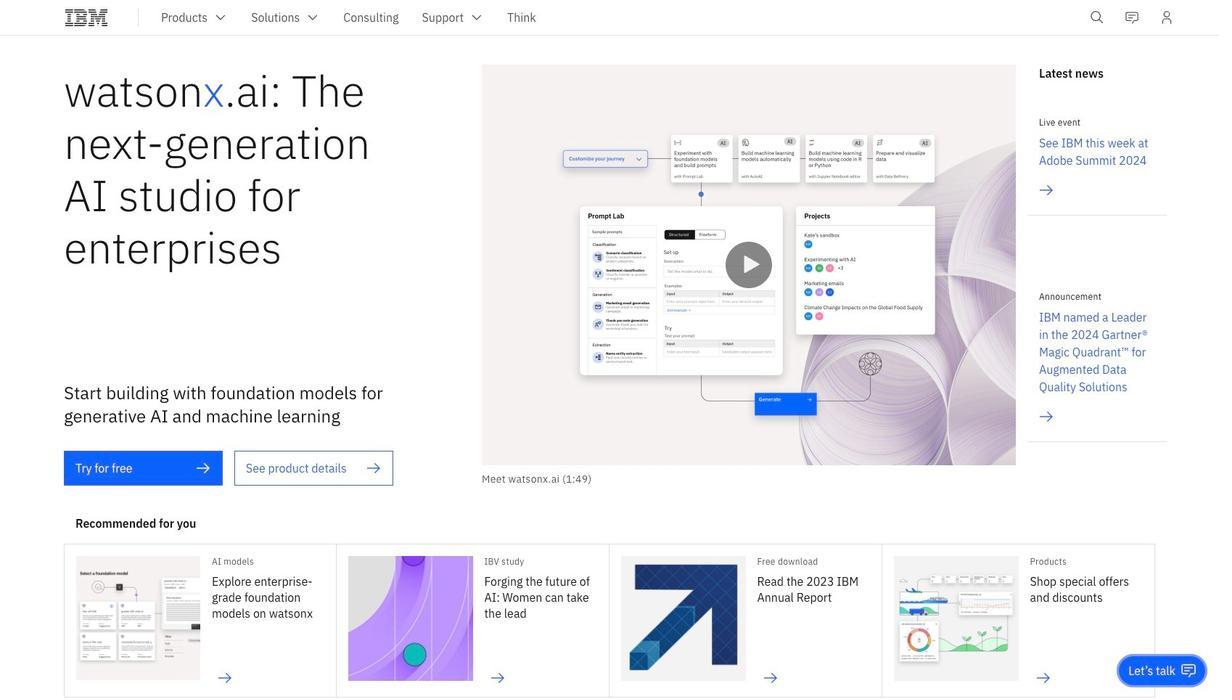 Task type: locate. For each thing, give the bounding box(es) containing it.
let's talk element
[[1129, 663, 1176, 679]]



Task type: vqa. For each thing, say whether or not it's contained in the screenshot.
'Your privacy choices' element
no



